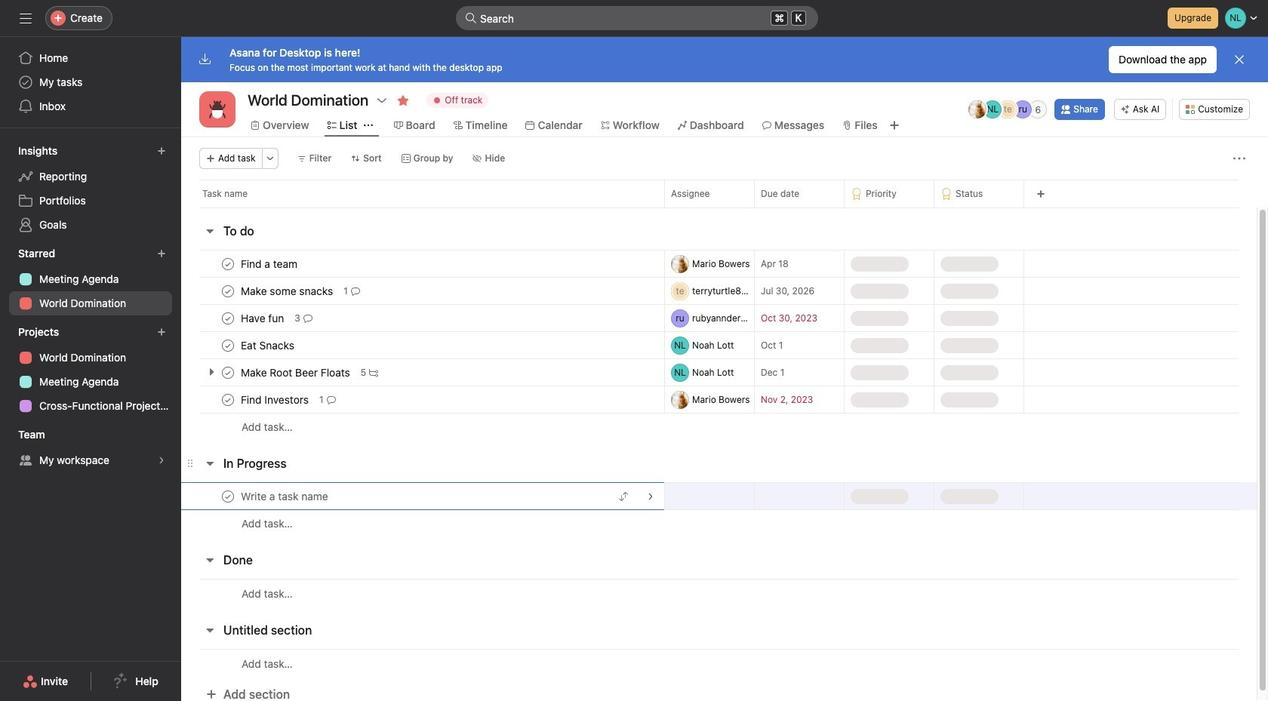 Task type: vqa. For each thing, say whether or not it's contained in the screenshot.
Slack Icon
no



Task type: describe. For each thing, give the bounding box(es) containing it.
header to do tree grid
[[181, 250, 1257, 441]]

3 comments image
[[303, 314, 313, 323]]

task name text field for mark complete checkbox inside make some snacks cell
[[238, 284, 338, 299]]

tab actions image
[[364, 121, 373, 130]]

task name text field for mark complete option inside the cell
[[238, 489, 333, 504]]

Search tasks, projects, and more text field
[[456, 6, 819, 30]]

add field image
[[1037, 190, 1046, 199]]

see details, my workspace image
[[157, 456, 166, 465]]

mark complete checkbox for have fun cell
[[219, 309, 237, 327]]

more actions image
[[1234, 153, 1246, 165]]

mark complete checkbox for "find investors" cell
[[219, 391, 237, 409]]

mark complete checkbox for cell within the the "header in progress" tree grid
[[219, 487, 237, 506]]

mark complete image for "find investors" cell
[[219, 391, 237, 409]]

mark complete checkbox inside the make root beer floats cell
[[219, 364, 237, 382]]

mark complete checkbox for make some snacks cell at top
[[219, 282, 237, 300]]

header in progress tree grid
[[181, 483, 1257, 538]]

mark complete image for have fun cell
[[219, 309, 237, 327]]

show options image
[[376, 94, 388, 106]]

find a team cell
[[181, 250, 665, 278]]

eat snacks cell
[[181, 332, 665, 359]]

1 collapse task list for this group image from the top
[[204, 458, 216, 470]]

dismiss image
[[1234, 54, 1246, 66]]

cell inside the "header in progress" tree grid
[[181, 483, 665, 511]]

3 collapse task list for this group image from the top
[[204, 625, 216, 637]]

mark complete image for make some snacks cell at top
[[219, 282, 237, 300]]

add tab image
[[889, 119, 901, 131]]

5 subtasks image
[[369, 368, 379, 377]]

expand subtask list for the task make root beer floats image
[[205, 366, 218, 378]]

prominent image
[[465, 12, 477, 24]]

have fun cell
[[181, 304, 665, 332]]

task name text field for mark complete checkbox inside have fun cell
[[238, 311, 289, 326]]

task name text field for mark complete option in "find investors" cell
[[238, 392, 313, 407]]

remove from starred image
[[397, 94, 410, 106]]



Task type: locate. For each thing, give the bounding box(es) containing it.
1 mark complete image from the top
[[219, 309, 237, 327]]

5 mark complete checkbox from the top
[[219, 487, 237, 506]]

mark complete checkbox inside 'eat snacks' cell
[[219, 336, 237, 355]]

mark complete image
[[219, 309, 237, 327], [219, 336, 237, 355], [219, 364, 237, 382], [219, 391, 237, 409], [219, 487, 237, 506]]

3 mark complete checkbox from the top
[[219, 364, 237, 382]]

mark complete image for find a team cell
[[219, 255, 237, 273]]

details image
[[646, 492, 656, 501]]

mark complete checkbox for find a team cell
[[219, 255, 237, 273]]

0 horizontal spatial 1 comment image
[[327, 395, 336, 404]]

mark complete checkbox for 'eat snacks' cell
[[219, 336, 237, 355]]

1 mark complete checkbox from the top
[[219, 255, 237, 273]]

insights element
[[0, 137, 181, 240]]

None field
[[456, 6, 819, 30]]

1 vertical spatial 1 comment image
[[327, 395, 336, 404]]

Mark complete checkbox
[[219, 255, 237, 273], [219, 336, 237, 355], [219, 364, 237, 382], [219, 391, 237, 409], [219, 487, 237, 506]]

1 comment image
[[351, 287, 360, 296], [327, 395, 336, 404]]

mark complete image inside "find investors" cell
[[219, 391, 237, 409]]

1 horizontal spatial 1 comment image
[[351, 287, 360, 296]]

global element
[[0, 37, 181, 128]]

2 collapse task list for this group image from the top
[[204, 554, 216, 566]]

2 mark complete checkbox from the top
[[219, 336, 237, 355]]

2 mark complete checkbox from the top
[[219, 309, 237, 327]]

more actions image
[[266, 154, 275, 163]]

1 comment image for mark complete image for make some snacks cell at top
[[351, 287, 360, 296]]

0 vertical spatial mark complete image
[[219, 255, 237, 273]]

3 task name text field from the top
[[238, 392, 313, 407]]

Task name text field
[[238, 256, 302, 271], [238, 365, 355, 380], [238, 392, 313, 407]]

4 mark complete image from the top
[[219, 391, 237, 409]]

2 mark complete image from the top
[[219, 336, 237, 355]]

1 comment image inside make some snacks cell
[[351, 287, 360, 296]]

mark complete image inside 'eat snacks' cell
[[219, 336, 237, 355]]

mark complete checkbox inside "find investors" cell
[[219, 391, 237, 409]]

mark complete checkbox inside have fun cell
[[219, 309, 237, 327]]

1 comment image for mark complete icon inside "find investors" cell
[[327, 395, 336, 404]]

1 vertical spatial task name text field
[[238, 365, 355, 380]]

task name text field inside 'eat snacks' cell
[[238, 338, 299, 353]]

2 mark complete image from the top
[[219, 282, 237, 300]]

mark complete checkbox inside cell
[[219, 487, 237, 506]]

1 vertical spatial mark complete checkbox
[[219, 309, 237, 327]]

Task name text field
[[238, 284, 338, 299], [238, 311, 289, 326], [238, 338, 299, 353], [238, 489, 333, 504]]

cell
[[181, 483, 665, 511]]

mark complete image inside the make root beer floats cell
[[219, 364, 237, 382]]

5 mark complete image from the top
[[219, 487, 237, 506]]

make some snacks cell
[[181, 277, 665, 305]]

add items to starred image
[[157, 249, 166, 258]]

2 task name text field from the top
[[238, 311, 289, 326]]

mark complete checkbox inside make some snacks cell
[[219, 282, 237, 300]]

find investors cell
[[181, 386, 665, 414]]

new project or portfolio image
[[157, 328, 166, 337]]

2 vertical spatial collapse task list for this group image
[[204, 625, 216, 637]]

2 vertical spatial task name text field
[[238, 392, 313, 407]]

collapse task list for this group image
[[204, 225, 216, 237]]

mark complete checkbox inside find a team cell
[[219, 255, 237, 273]]

mark complete image
[[219, 255, 237, 273], [219, 282, 237, 300]]

mark complete image for 'eat snacks' cell
[[219, 336, 237, 355]]

bug image
[[208, 100, 227, 119]]

mark complete image inside the "header in progress" tree grid
[[219, 487, 237, 506]]

mark complete image inside have fun cell
[[219, 309, 237, 327]]

Mark complete checkbox
[[219, 282, 237, 300], [219, 309, 237, 327]]

1 task name text field from the top
[[238, 284, 338, 299]]

0 vertical spatial collapse task list for this group image
[[204, 458, 216, 470]]

1 mark complete checkbox from the top
[[219, 282, 237, 300]]

teams element
[[0, 421, 181, 476]]

hide sidebar image
[[20, 12, 32, 24]]

2 task name text field from the top
[[238, 365, 355, 380]]

task name text field for mark complete option inside 'eat snacks' cell
[[238, 338, 299, 353]]

new insights image
[[157, 147, 166, 156]]

3 task name text field from the top
[[238, 338, 299, 353]]

4 mark complete checkbox from the top
[[219, 391, 237, 409]]

mark complete image inside find a team cell
[[219, 255, 237, 273]]

starred element
[[0, 240, 181, 319]]

row
[[181, 180, 1269, 208], [199, 207, 1239, 208], [181, 250, 1257, 278], [181, 277, 1257, 305], [181, 304, 1257, 332], [181, 332, 1257, 359], [181, 359, 1257, 387], [181, 386, 1257, 414], [181, 413, 1257, 441], [181, 483, 1257, 511], [181, 510, 1257, 538], [181, 579, 1257, 608], [181, 649, 1257, 678]]

task name text field inside cell
[[238, 489, 333, 504]]

collapse task list for this group image
[[204, 458, 216, 470], [204, 554, 216, 566], [204, 625, 216, 637]]

make root beer floats cell
[[181, 359, 665, 387]]

0 vertical spatial task name text field
[[238, 256, 302, 271]]

3 mark complete image from the top
[[219, 364, 237, 382]]

task name text field for mark complete option within find a team cell
[[238, 256, 302, 271]]

1 mark complete image from the top
[[219, 255, 237, 273]]

task name text field inside the make root beer floats cell
[[238, 365, 355, 380]]

task name text field inside have fun cell
[[238, 311, 289, 326]]

task name text field inside make some snacks cell
[[238, 284, 338, 299]]

task name text field inside find a team cell
[[238, 256, 302, 271]]

task name text field inside "find investors" cell
[[238, 392, 313, 407]]

1 vertical spatial mark complete image
[[219, 282, 237, 300]]

1 vertical spatial collapse task list for this group image
[[204, 554, 216, 566]]

projects element
[[0, 319, 181, 421]]

0 vertical spatial mark complete checkbox
[[219, 282, 237, 300]]

0 vertical spatial 1 comment image
[[351, 287, 360, 296]]

move tasks between sections image
[[619, 492, 628, 501]]

1 comment image inside "find investors" cell
[[327, 395, 336, 404]]

1 task name text field from the top
[[238, 256, 302, 271]]

4 task name text field from the top
[[238, 489, 333, 504]]



